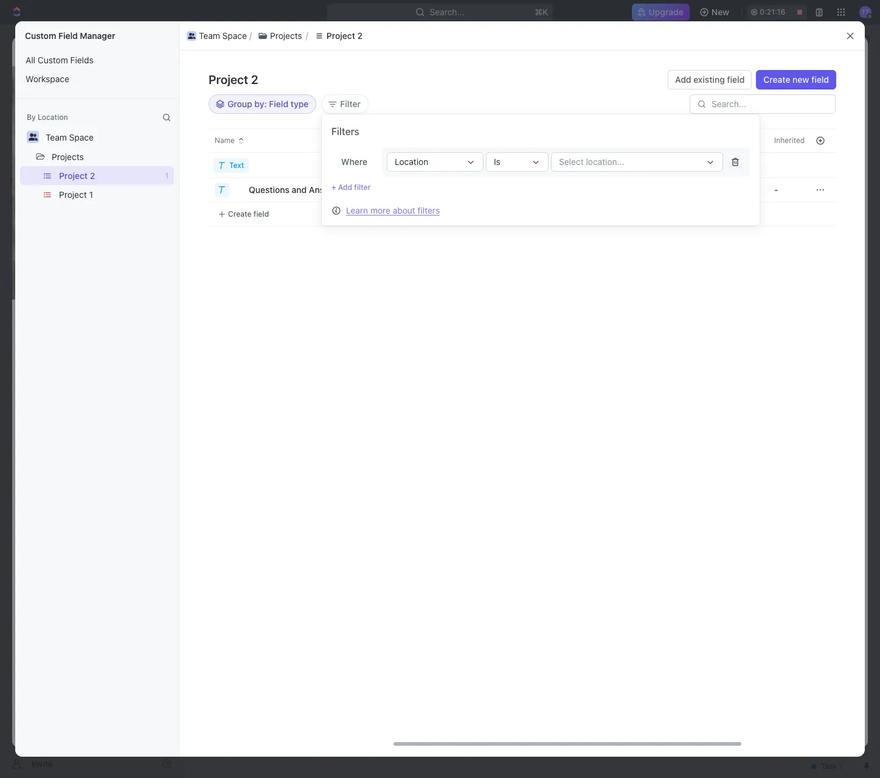 Task type: describe. For each thing, give the bounding box(es) containing it.
and
[[292, 184, 307, 195]]

eloisefrancis23@gmail. com
[[601, 155, 770, 174]]

answers
[[309, 184, 344, 195]]

location...
[[587, 156, 625, 167]]

created for created by
[[531, 136, 559, 145]]

/ project 2
[[178, 46, 220, 56]]

new button
[[695, 2, 737, 22]]

project 1 button
[[54, 185, 174, 204]]

field for add existing field
[[728, 74, 745, 85]]

create for create new field
[[764, 74, 791, 85]]

2 inside project 2 button
[[358, 30, 363, 40]]

watcher:
[[655, 155, 685, 164]]

add left the existing
[[676, 74, 692, 85]]

team down manager
[[80, 46, 102, 56]]

by
[[27, 113, 36, 122]]

1 horizontal spatial add task button
[[786, 74, 837, 93]]

questions and answers
[[249, 184, 344, 195]]

custom field manager
[[25, 30, 115, 41]]

about
[[393, 205, 416, 215]]

gantt
[[413, 112, 436, 123]]

task inside "link"
[[245, 212, 264, 222]]

fields
[[70, 55, 94, 65]]

learn
[[346, 205, 368, 215]]

on
[[675, 46, 683, 55]]

press space to select this row. row inside questions and answers row group
[[180, 177, 393, 202]]

0 horizontal spatial team space link
[[80, 46, 128, 56]]

0 vertical spatial 1
[[165, 171, 169, 180]]

date
[[653, 136, 669, 145]]

is button
[[486, 152, 549, 172]]

add up +
[[327, 172, 341, 181]]

inherited
[[775, 136, 806, 145]]

tree inside sidebar navigation
[[5, 212, 177, 376]]

grid containing questions and answers
[[180, 128, 880, 747]]

⌘k
[[536, 7, 549, 17]]

added
[[632, 155, 653, 164]]

create for create field
[[228, 209, 252, 218]]

1 horizontal spatial task
[[343, 172, 359, 181]]

spaces
[[10, 197, 36, 206]]

upgrade link
[[632, 4, 690, 21]]

1 horizontal spatial filters
[[418, 205, 440, 215]]

created on nov 17
[[645, 46, 708, 55]]

1 for project 1
[[89, 189, 93, 200]]

questions
[[249, 184, 290, 195]]

date created
[[653, 136, 699, 145]]

2 horizontal spatial to
[[752, 233, 760, 242]]

is
[[494, 156, 501, 167]]

32 mins
[[787, 135, 814, 144]]

changed status from for to do
[[614, 135, 689, 144]]

- row group
[[393, 153, 880, 226]]

32
[[787, 135, 796, 144]]

new
[[793, 74, 810, 85]]

add existing field
[[676, 74, 745, 85]]

0 vertical spatial do
[[727, 135, 736, 144]]

clickbot
[[601, 155, 630, 164]]

1 horizontal spatial to
[[733, 233, 742, 242]]

from for to do
[[671, 135, 687, 144]]

in progress inside task sidebar content section
[[736, 184, 777, 193]]

team space down by location
[[46, 132, 94, 142]]

dashboards
[[29, 125, 76, 136]]

invite
[[32, 758, 53, 769]]

learn more about filters link
[[346, 205, 440, 215]]

learn more about filters
[[346, 205, 440, 215]]

project 2 inside project 2 button
[[327, 30, 363, 40]]

select location... button
[[552, 152, 724, 172]]

location button
[[387, 152, 484, 172]]

projects for projects link
[[278, 33, 310, 44]]

0 horizontal spatial add task
[[327, 172, 359, 181]]

1 horizontal spatial to do
[[750, 233, 772, 242]]

+ add filter
[[332, 183, 371, 192]]

name row
[[180, 128, 393, 153]]

you for to
[[601, 233, 614, 242]]

filter button
[[322, 94, 369, 114]]

board
[[227, 112, 251, 123]]

custom fields element
[[54, 599, 528, 654]]

create new field
[[764, 74, 830, 85]]

new
[[712, 7, 730, 17]]

0 horizontal spatial /
[[178, 46, 180, 56]]

press space to select this row. row containing -
[[393, 178, 880, 202]]

favorites
[[10, 177, 42, 186]]

0 vertical spatial location
[[38, 113, 68, 122]]

table link
[[367, 109, 391, 126]]

assignees
[[507, 142, 543, 152]]

assignees button
[[492, 140, 549, 155]]

select location...
[[560, 156, 625, 167]]

team space, , element
[[63, 45, 75, 57]]

upgrade
[[649, 7, 684, 17]]

complete
[[696, 233, 733, 242]]

projects link
[[263, 32, 313, 46]]

create new field button
[[757, 70, 837, 89]]

team up / project 2
[[199, 30, 220, 40]]

team right user group icon
[[205, 33, 226, 44]]

home
[[29, 63, 53, 74]]

by location
[[27, 113, 68, 122]]

0 horizontal spatial filters
[[332, 126, 360, 137]]

+
[[332, 183, 337, 192]]

all
[[26, 55, 35, 65]]

project 2 button
[[309, 28, 369, 43]]

board link
[[225, 109, 251, 126]]

field for create new field
[[812, 74, 830, 85]]

Search... text field
[[712, 99, 829, 109]]

create field button
[[214, 207, 274, 221]]

list
[[273, 112, 288, 123]]

0:21:16 button
[[748, 5, 808, 19]]

user group image for the top team space button
[[188, 33, 196, 39]]

manager
[[80, 30, 115, 41]]

row containing location(s)
[[393, 128, 880, 153]]

0 vertical spatial custom
[[25, 30, 56, 41]]

workspace button
[[20, 69, 174, 88]]

Edit task name text field
[[54, 361, 528, 384]]

where
[[341, 156, 368, 167]]

1 horizontal spatial do
[[762, 233, 772, 242]]

0 horizontal spatial to
[[717, 135, 725, 144]]

search button
[[672, 109, 720, 126]]

by
[[561, 136, 569, 145]]

nov
[[685, 46, 699, 55]]

share
[[721, 46, 744, 56]]

hide inside dropdown button
[[737, 112, 755, 123]]

customize button
[[761, 109, 824, 126]]

0 horizontal spatial projects button
[[46, 147, 89, 166]]

location(s)
[[410, 136, 449, 145]]

all custom fields button
[[20, 51, 174, 69]]

changed for to
[[616, 233, 645, 242]]



Task type: vqa. For each thing, say whether or not it's contained in the screenshot.
PROJECTS link
yes



Task type: locate. For each thing, give the bounding box(es) containing it.
custom up workspace
[[38, 55, 68, 65]]

1 vertical spatial location
[[395, 156, 429, 167]]

/
[[258, 33, 261, 44], [316, 33, 318, 44], [178, 46, 180, 56]]

status up added watcher:
[[648, 135, 669, 144]]

1 vertical spatial in
[[739, 184, 745, 193]]

1 vertical spatial do
[[762, 233, 772, 242]]

inbox link
[[5, 80, 177, 99]]

2 changed from the top
[[616, 233, 645, 242]]

home link
[[5, 59, 177, 79]]

create inside create new field button
[[764, 74, 791, 85]]

user group image up / project 2
[[188, 33, 196, 39]]

to do right complete
[[750, 233, 772, 242]]

changed status from up added watcher:
[[614, 135, 689, 144]]

questions and answers row group
[[180, 153, 423, 226]]

in progress
[[226, 172, 275, 181], [736, 184, 777, 193]]

0 vertical spatial create
[[764, 74, 791, 85]]

1 vertical spatial you
[[601, 233, 614, 242]]

0 vertical spatial status
[[648, 135, 669, 144]]

team space button
[[184, 28, 250, 43], [40, 127, 99, 147]]

created by
[[531, 136, 569, 145]]

1 horizontal spatial 1
[[165, 171, 169, 180]]

column header
[[180, 128, 189, 153], [180, 128, 210, 153]]

1 horizontal spatial add task
[[793, 78, 830, 88]]

press space to select this row. row containing questions and answers
[[180, 177, 393, 202]]

task
[[811, 78, 830, 88], [343, 172, 359, 181], [245, 212, 264, 222]]

0 vertical spatial to do
[[715, 135, 736, 144]]

1 vertical spatial changed
[[616, 233, 645, 242]]

1 horizontal spatial project 2 link
[[321, 32, 375, 46]]

share button
[[713, 41, 751, 61]]

mins
[[798, 135, 814, 144]]

projects button
[[252, 28, 309, 43], [46, 147, 89, 166]]

user group image
[[193, 36, 201, 42]]

field
[[728, 74, 745, 85], [812, 74, 830, 85], [254, 209, 269, 218]]

from for to
[[671, 233, 687, 242]]

row group
[[806, 153, 836, 226]]

-
[[775, 184, 779, 195]]

1 horizontal spatial progress
[[747, 184, 777, 193]]

select
[[560, 156, 584, 167]]

0 horizontal spatial to do
[[715, 135, 736, 144]]

0 vertical spatial in progress
[[226, 172, 275, 181]]

added watcher:
[[630, 155, 687, 164]]

docs link
[[5, 100, 177, 120]]

2 from from the top
[[671, 233, 687, 242]]

1 vertical spatial filters
[[418, 205, 440, 215]]

0 vertical spatial changed
[[616, 135, 645, 144]]

custom
[[25, 30, 56, 41], [38, 55, 68, 65]]

0 vertical spatial user group image
[[188, 33, 196, 39]]

1 from from the top
[[671, 135, 687, 144]]

task 1
[[245, 212, 270, 222]]

1 horizontal spatial hide
[[737, 112, 755, 123]]

customize
[[777, 112, 820, 123]]

field down questions at the top of the page
[[254, 209, 269, 218]]

1 changed status from from the top
[[614, 135, 689, 144]]

team
[[199, 30, 220, 40], [205, 33, 226, 44], [80, 46, 102, 56], [46, 132, 67, 142]]

do up eloisefrancis23@gmail.
[[727, 135, 736, 144]]

team space
[[199, 30, 247, 40], [205, 33, 253, 44], [80, 46, 128, 56], [46, 132, 94, 142]]

changed status from down - row group
[[614, 233, 689, 242]]

1 vertical spatial hide
[[632, 142, 648, 152]]

list link
[[271, 109, 288, 126]]

you down - row group
[[601, 233, 614, 242]]

add task button up customize
[[786, 74, 837, 93]]

1 vertical spatial list
[[15, 51, 179, 88]]

team space right user group icon
[[205, 33, 253, 44]]

filters down calendar
[[332, 126, 360, 137]]

press space to select this row. row
[[393, 153, 880, 178], [180, 177, 393, 202], [393, 178, 880, 202], [393, 202, 880, 226]]

field
[[58, 30, 78, 41]]

status down - row group
[[648, 233, 669, 242]]

existing
[[694, 74, 726, 85]]

1 vertical spatial in progress
[[736, 184, 777, 193]]

docs
[[29, 105, 49, 115]]

0 vertical spatial list
[[184, 28, 841, 43]]

list
[[184, 28, 841, 43], [15, 51, 179, 88], [15, 166, 179, 204]]

more
[[371, 205, 391, 215]]

2 horizontal spatial field
[[812, 74, 830, 85]]

2 you from the top
[[601, 233, 614, 242]]

field inside create field button
[[254, 209, 269, 218]]

1 inside project 1 button
[[89, 189, 93, 200]]

list containing team space
[[184, 28, 841, 43]]

1 horizontal spatial in progress
[[736, 184, 777, 193]]

hide
[[737, 112, 755, 123], [632, 142, 648, 152]]

1 horizontal spatial user group image
[[188, 33, 196, 39]]

project 2 link right projects link
[[321, 32, 375, 46]]

create left new at the top of page
[[764, 74, 791, 85]]

progress down eloisefrancis23@gmail.
[[747, 184, 777, 193]]

eloisefrancis23@gmail.
[[687, 155, 770, 164]]

from
[[671, 135, 687, 144], [671, 233, 687, 242]]

1 horizontal spatial location
[[395, 156, 429, 167]]

2 vertical spatial list
[[15, 166, 179, 204]]

Search tasks... text field
[[729, 138, 851, 156]]

do
[[727, 135, 736, 144], [762, 233, 772, 242]]

list containing project 2
[[15, 166, 179, 204]]

1 you from the top
[[601, 135, 614, 144]]

gantt link
[[411, 109, 436, 126]]

0 vertical spatial team space button
[[184, 28, 250, 43]]

in progress down eloisefrancis23@gmail.
[[736, 184, 777, 193]]

in inside task sidebar content section
[[739, 184, 745, 193]]

add task
[[793, 78, 830, 88], [327, 172, 359, 181]]

filter
[[355, 183, 371, 192]]

0 horizontal spatial do
[[727, 135, 736, 144]]

you for to do
[[601, 135, 614, 144]]

hide inside button
[[632, 142, 648, 152]]

grid
[[180, 128, 880, 747]]

you up clickbot
[[601, 135, 614, 144]]

items
[[197, 542, 222, 553]]

project 1
[[59, 189, 93, 200]]

0 vertical spatial from
[[671, 135, 687, 144]]

0 vertical spatial projects button
[[252, 28, 309, 43]]

1 horizontal spatial team space button
[[184, 28, 250, 43]]

1 horizontal spatial in
[[739, 184, 745, 193]]

user group image for tree in sidebar navigation
[[12, 239, 22, 246]]

add task up customize
[[793, 78, 830, 88]]

0 horizontal spatial field
[[254, 209, 269, 218]]

1 horizontal spatial /
[[258, 33, 261, 44]]

2 horizontal spatial /
[[316, 33, 318, 44]]

team space link
[[189, 32, 256, 46], [80, 46, 128, 56]]

create field
[[228, 209, 269, 218]]

0 horizontal spatial location
[[38, 113, 68, 122]]

1 vertical spatial task
[[343, 172, 359, 181]]

filters right "about"
[[418, 205, 440, 215]]

1 vertical spatial to do
[[750, 233, 772, 242]]

row
[[393, 128, 880, 153]]

location up "dashboards"
[[38, 113, 68, 122]]

team space up / project 2
[[199, 30, 247, 40]]

2 changed status from from the top
[[614, 233, 689, 242]]

in down text
[[226, 172, 233, 181]]

0 horizontal spatial create
[[228, 209, 252, 218]]

created left on
[[645, 46, 673, 55]]

1 horizontal spatial projects button
[[252, 28, 309, 43]]

1 vertical spatial add task button
[[312, 169, 364, 184]]

1 vertical spatial from
[[671, 233, 687, 242]]

2 status from the top
[[648, 233, 669, 242]]

1 changed from the top
[[616, 135, 645, 144]]

cell
[[393, 153, 514, 178], [514, 153, 636, 178], [636, 153, 758, 178], [758, 153, 880, 178], [806, 153, 836, 178], [180, 178, 210, 202], [393, 178, 514, 202], [514, 178, 636, 202], [636, 178, 758, 202], [393, 202, 514, 226], [514, 202, 636, 226], [636, 202, 758, 226], [758, 202, 880, 226], [806, 202, 836, 226]]

user group image
[[188, 33, 196, 39], [12, 239, 22, 246]]

custom inside button
[[38, 55, 68, 65]]

action items button
[[161, 537, 227, 559]]

hide down "search..." text box
[[737, 112, 755, 123]]

1 vertical spatial add task
[[327, 172, 359, 181]]

dashboards link
[[5, 121, 177, 141]]

create
[[764, 74, 791, 85], [228, 209, 252, 218]]

status for to do
[[648, 135, 669, 144]]

user group image inside team space button
[[188, 33, 196, 39]]

from left complete
[[671, 233, 687, 242]]

1 vertical spatial custom
[[38, 55, 68, 65]]

1 vertical spatial projects button
[[46, 147, 89, 166]]

1 horizontal spatial create
[[764, 74, 791, 85]]

1 vertical spatial team space button
[[40, 127, 99, 147]]

1 vertical spatial user group image
[[12, 239, 22, 246]]

workspace
[[26, 74, 69, 84]]

you
[[601, 135, 614, 144], [601, 233, 614, 242]]

team down by location
[[46, 132, 67, 142]]

progress up questions at the top of the page
[[235, 172, 275, 181]]

favorites button
[[5, 174, 47, 189]]

custom up "all"
[[25, 30, 56, 41]]

task down questions at the top of the page
[[245, 212, 264, 222]]

in down eloisefrancis23@gmail.
[[739, 184, 745, 193]]

list containing all custom fields
[[15, 51, 179, 88]]

0 horizontal spatial in progress
[[226, 172, 275, 181]]

1 vertical spatial status
[[648, 233, 669, 242]]

0 vertical spatial task
[[811, 78, 830, 88]]

from right date
[[671, 135, 687, 144]]

0:21:16
[[761, 7, 786, 16]]

calendar link
[[308, 109, 347, 126]]

team space down manager
[[80, 46, 128, 56]]

location
[[38, 113, 68, 122], [395, 156, 429, 167]]

from
[[808, 136, 825, 145]]

tree
[[5, 212, 177, 376]]

create down questions at the top of the page
[[228, 209, 252, 218]]

1 horizontal spatial field
[[728, 74, 745, 85]]

2 horizontal spatial task
[[811, 78, 830, 88]]

0 horizontal spatial add task button
[[312, 169, 364, 184]]

add task button
[[786, 74, 837, 93], [312, 169, 364, 184]]

text
[[230, 160, 244, 170]]

team space button down by location
[[40, 127, 99, 147]]

projects
[[270, 30, 302, 40], [278, 33, 310, 44], [52, 152, 84, 162]]

created for created on nov 17
[[645, 46, 673, 55]]

add up customize
[[793, 78, 809, 88]]

2
[[358, 30, 363, 40], [367, 33, 372, 44], [215, 46, 220, 56], [251, 72, 259, 86], [270, 72, 280, 93], [90, 170, 95, 181], [289, 172, 294, 181]]

changed
[[616, 135, 645, 144], [616, 233, 645, 242]]

field right the existing
[[728, 74, 745, 85]]

0 vertical spatial hide
[[737, 112, 755, 123]]

0 horizontal spatial progress
[[235, 172, 275, 181]]

hide up added
[[632, 142, 648, 152]]

hide button
[[722, 109, 759, 126]]

task up + add filter
[[343, 172, 359, 181]]

2 vertical spatial 1
[[266, 212, 270, 222]]

add task up + add filter
[[327, 172, 359, 181]]

1 vertical spatial changed status from
[[614, 233, 689, 242]]

project 2 link down user group icon
[[185, 46, 220, 56]]

status for to
[[648, 233, 669, 242]]

space
[[223, 30, 247, 40], [228, 33, 253, 44], [104, 46, 128, 56], [69, 132, 94, 142]]

add right +
[[338, 183, 353, 192]]

to do up eloisefrancis23@gmail.
[[715, 135, 736, 144]]

1 status from the top
[[648, 135, 669, 144]]

changed up added
[[616, 135, 645, 144]]

0 horizontal spatial project 2 link
[[185, 46, 220, 56]]

text button
[[214, 158, 249, 173]]

search
[[688, 112, 716, 123]]

location down location(s)
[[395, 156, 429, 167]]

0 horizontal spatial hide
[[632, 142, 648, 152]]

progress inside task sidebar content section
[[747, 184, 777, 193]]

table
[[369, 112, 391, 123]]

add task button up answers
[[312, 169, 364, 184]]

0 vertical spatial progress
[[235, 172, 275, 181]]

project 2
[[327, 30, 363, 40], [336, 33, 372, 44], [209, 72, 259, 86], [211, 72, 284, 93], [59, 170, 95, 181]]

com
[[601, 155, 770, 174]]

0 horizontal spatial team space button
[[40, 127, 99, 147]]

created up eloisefrancis23@gmail. com
[[671, 136, 699, 145]]

user group image inside tree
[[12, 239, 22, 246]]

cell inside the press space to select this row. row
[[180, 178, 210, 202]]

0 horizontal spatial 1
[[89, 189, 93, 200]]

in progress down text
[[226, 172, 275, 181]]

team space button up / project 2
[[184, 28, 250, 43]]

field inside the add existing field button
[[728, 74, 745, 85]]

inbox
[[29, 84, 51, 94]]

1 vertical spatial create
[[228, 209, 252, 218]]

sidebar navigation
[[0, 24, 182, 778]]

1 inside task 1 "link"
[[266, 212, 270, 222]]

1 vertical spatial 1
[[89, 189, 93, 200]]

task sidebar content section
[[576, 66, 832, 748]]

0 horizontal spatial user group image
[[12, 239, 22, 246]]

add existing field button
[[669, 70, 753, 89]]

changed status from for to
[[614, 233, 689, 242]]

task 1 link
[[242, 208, 422, 226]]

0 vertical spatial filters
[[332, 126, 360, 137]]

0 vertical spatial add task button
[[786, 74, 837, 93]]

2 vertical spatial task
[[245, 212, 264, 222]]

create inside create field button
[[228, 209, 252, 218]]

field right new at the top of page
[[812, 74, 830, 85]]

0 vertical spatial in
[[226, 172, 233, 181]]

1 horizontal spatial team space link
[[189, 32, 256, 46]]

location inside dropdown button
[[395, 156, 429, 167]]

created left by
[[531, 136, 559, 145]]

field inside create new field button
[[812, 74, 830, 85]]

1 vertical spatial progress
[[747, 184, 777, 193]]

task right new at the top of page
[[811, 78, 830, 88]]

search...
[[430, 7, 465, 17]]

1 for task 1
[[266, 212, 270, 222]]

0 vertical spatial changed status from
[[614, 135, 689, 144]]

name
[[215, 136, 235, 145]]

projects for topmost projects button
[[270, 30, 302, 40]]

do right complete
[[762, 233, 772, 242]]

in
[[226, 172, 233, 181], [739, 184, 745, 193]]

0 horizontal spatial task
[[245, 212, 264, 222]]

0 horizontal spatial in
[[226, 172, 233, 181]]

calendar
[[311, 112, 347, 123]]

changed down - row group
[[616, 233, 645, 242]]

changed for to do
[[616, 135, 645, 144]]

2 horizontal spatial 1
[[266, 212, 270, 222]]

user group image down "spaces" on the left of the page
[[12, 239, 22, 246]]

filter
[[341, 99, 361, 109]]

project 2 link
[[321, 32, 375, 46], [185, 46, 220, 56]]

filters
[[332, 126, 360, 137], [418, 205, 440, 215]]

0 vertical spatial you
[[601, 135, 614, 144]]

1
[[165, 171, 169, 180], [89, 189, 93, 200], [266, 212, 270, 222]]

0 vertical spatial add task
[[793, 78, 830, 88]]



